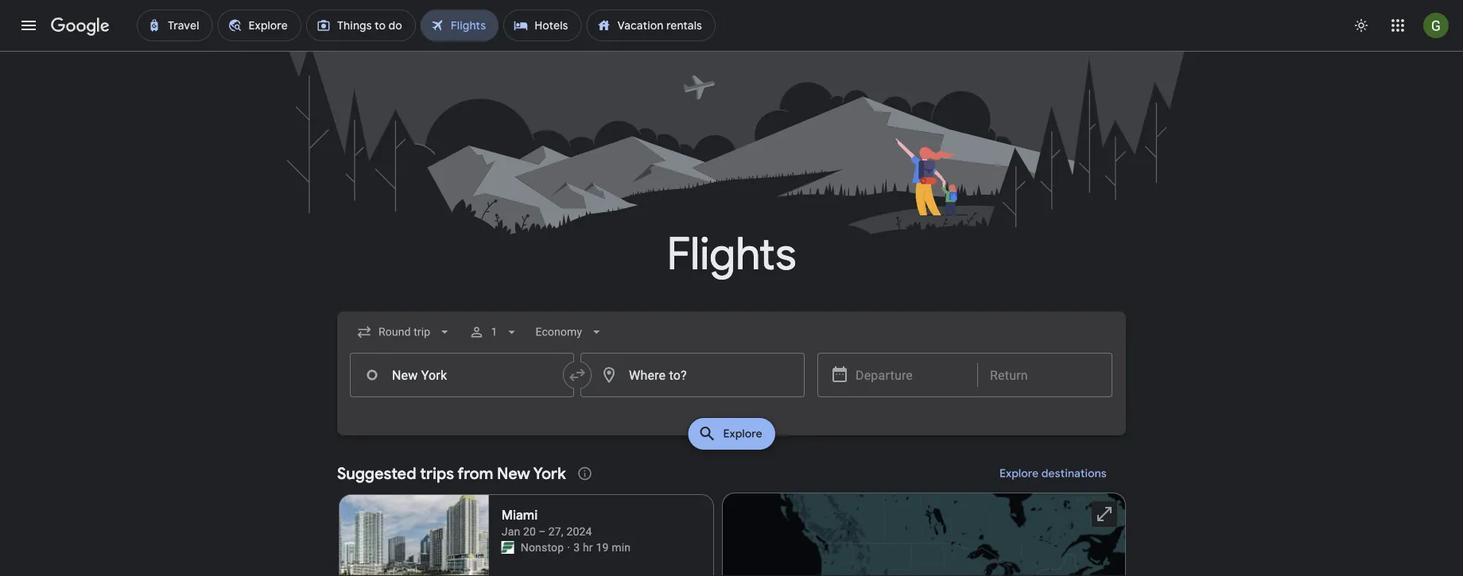 Task type: locate. For each thing, give the bounding box(es) containing it.
Return text field
[[990, 354, 1100, 397]]

 image
[[567, 540, 570, 556]]

None field
[[350, 318, 459, 347], [529, 318, 611, 347], [350, 318, 459, 347], [529, 318, 611, 347]]

explore for explore
[[723, 427, 762, 441]]

0 vertical spatial explore
[[723, 427, 762, 441]]

main menu image
[[19, 16, 38, 35]]

miami jan 20 – 27, 2024
[[502, 508, 592, 538]]

york
[[533, 464, 566, 484]]

nonstop
[[521, 541, 564, 554]]

20 – 27,
[[523, 525, 564, 538]]

19
[[596, 541, 609, 554]]

explore down where to? 'text field'
[[723, 427, 762, 441]]

new
[[497, 464, 530, 484]]

explore for explore destinations
[[1000, 467, 1039, 481]]

explore button
[[688, 418, 775, 450]]

explore destinations
[[1000, 467, 1107, 481]]

explore destinations button
[[981, 455, 1126, 493]]

0 horizontal spatial explore
[[723, 427, 762, 441]]

1
[[491, 326, 497, 339]]

explore left destinations
[[1000, 467, 1039, 481]]

Flight search field
[[324, 312, 1139, 455]]

trips
[[420, 464, 454, 484]]

Departure text field
[[856, 354, 966, 397]]

explore
[[723, 427, 762, 441], [1000, 467, 1039, 481]]

suggested trips from new york region
[[337, 455, 1126, 577]]

explore inside explore button
[[723, 427, 762, 441]]

jan
[[502, 525, 520, 538]]

None text field
[[350, 353, 574, 398]]

hr
[[583, 541, 593, 554]]

1 button
[[462, 313, 526, 352]]

explore inside explore destinations button
[[1000, 467, 1039, 481]]

3
[[574, 541, 580, 554]]

1 vertical spatial explore
[[1000, 467, 1039, 481]]

1 horizontal spatial explore
[[1000, 467, 1039, 481]]



Task type: describe. For each thing, give the bounding box(es) containing it.
change appearance image
[[1343, 6, 1381, 45]]

min
[[612, 541, 631, 554]]

Where to? text field
[[581, 353, 805, 398]]

suggested
[[337, 464, 416, 484]]

3 hr 19 min
[[574, 541, 631, 554]]

flights
[[667, 226, 796, 283]]

destinations
[[1042, 467, 1107, 481]]

from
[[458, 464, 493, 484]]

frontier image
[[502, 542, 514, 554]]

2024
[[567, 525, 592, 538]]

miami
[[502, 508, 538, 524]]

 image inside suggested trips from new york region
[[567, 540, 570, 556]]

suggested trips from new york
[[337, 464, 566, 484]]



Task type: vqa. For each thing, say whether or not it's contained in the screenshot.
the right EXPLORE
yes



